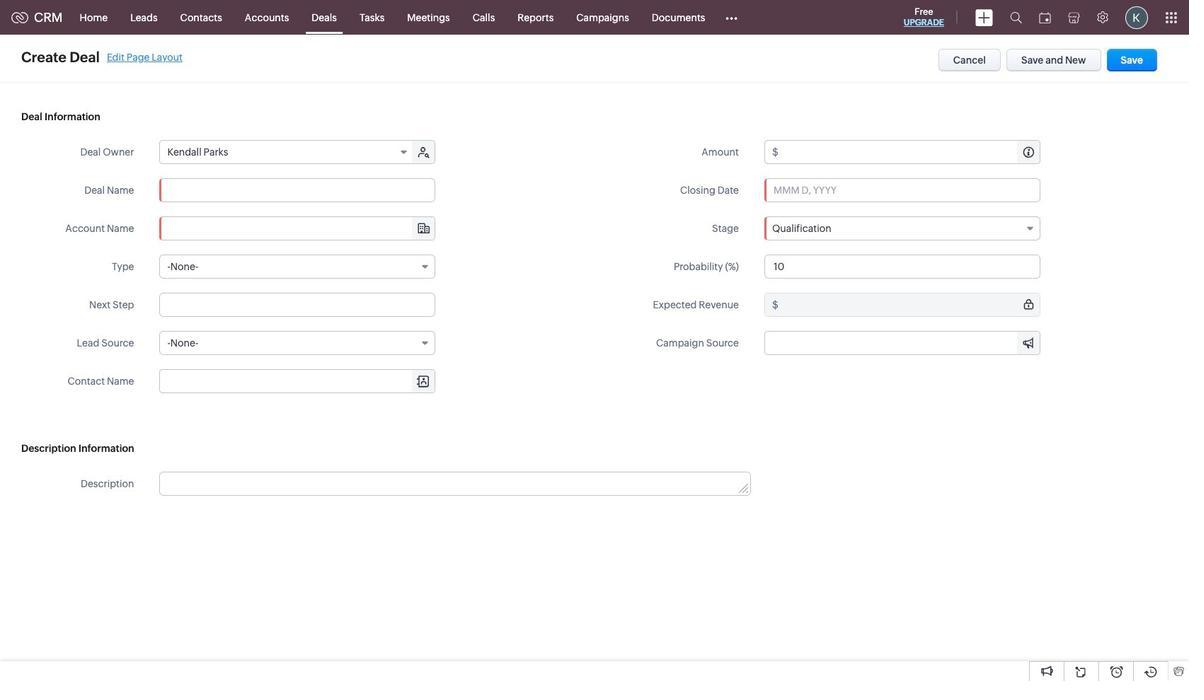 Task type: describe. For each thing, give the bounding box(es) containing it.
profile image
[[1126, 6, 1148, 29]]

Other Modules field
[[717, 6, 747, 29]]

calendar image
[[1039, 12, 1051, 23]]

search image
[[1010, 11, 1022, 23]]

create menu element
[[967, 0, 1002, 34]]

MMM D, YYYY text field
[[765, 178, 1041, 202]]



Task type: locate. For each thing, give the bounding box(es) containing it.
None text field
[[160, 178, 436, 202], [765, 255, 1041, 279], [781, 294, 1040, 316], [160, 370, 435, 393], [160, 473, 750, 496], [160, 178, 436, 202], [765, 255, 1041, 279], [781, 294, 1040, 316], [160, 370, 435, 393], [160, 473, 750, 496]]

None field
[[160, 141, 414, 164], [765, 217, 1041, 241], [160, 217, 435, 240], [160, 255, 436, 279], [160, 331, 436, 355], [160, 370, 435, 393], [160, 141, 414, 164], [765, 217, 1041, 241], [160, 217, 435, 240], [160, 255, 436, 279], [160, 331, 436, 355], [160, 370, 435, 393]]

search element
[[1002, 0, 1031, 35]]

profile element
[[1117, 0, 1157, 34]]

create menu image
[[975, 9, 993, 26]]

logo image
[[11, 12, 28, 23]]

None text field
[[781, 141, 1040, 164], [160, 217, 435, 240], [160, 293, 436, 317], [781, 141, 1040, 164], [160, 217, 435, 240], [160, 293, 436, 317]]



Task type: vqa. For each thing, say whether or not it's contained in the screenshot.
"Create Menu" element
yes



